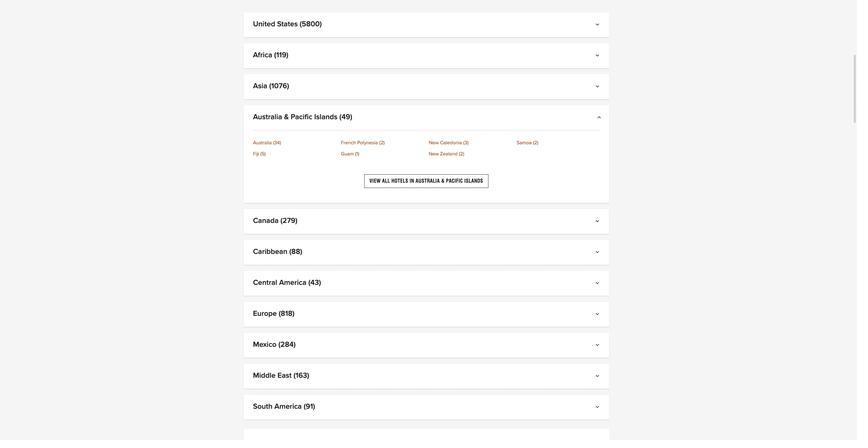 Task type: locate. For each thing, give the bounding box(es) containing it.
states
[[277, 20, 298, 28]]

new
[[429, 140, 439, 145], [429, 151, 439, 156]]

(2) up guam (1) link
[[380, 140, 385, 145]]

arrow down image for mexico (284)
[[597, 344, 600, 349]]

0 horizontal spatial pacific
[[291, 113, 313, 121]]

(49)
[[340, 113, 353, 121]]

0 vertical spatial pacific
[[291, 113, 313, 121]]

pacific
[[291, 113, 313, 121], [446, 178, 463, 184]]

in
[[410, 178, 415, 184]]

(43)
[[309, 279, 321, 287]]

1 arrow down image from the top
[[597, 220, 600, 225]]

0 vertical spatial &
[[284, 113, 289, 121]]

(2) right the samoa
[[533, 140, 539, 145]]

south america (91)
[[253, 403, 315, 411]]

new up new zealand (2)
[[429, 140, 439, 145]]

arrow down image
[[597, 23, 600, 28], [597, 54, 600, 59], [597, 85, 600, 90], [597, 282, 600, 287], [597, 344, 600, 349], [597, 406, 600, 411]]

arrow down image
[[597, 220, 600, 225], [597, 251, 600, 256], [597, 313, 600, 318], [597, 375, 600, 380]]

5 arrow down image from the top
[[597, 344, 600, 349]]

(2) for new zealand (2)
[[459, 151, 465, 156]]

africa
[[253, 51, 272, 59]]

1 vertical spatial &
[[442, 178, 445, 184]]

australia for australia & pacific islands (49)
[[253, 113, 282, 121]]

(2)
[[380, 140, 385, 145], [533, 140, 539, 145], [459, 151, 465, 156]]

0 vertical spatial islands
[[315, 113, 338, 121]]

2 new from the top
[[429, 151, 439, 156]]

4 arrow down image from the top
[[597, 375, 600, 380]]

view all hotels in australia & pacific islands
[[370, 178, 484, 184]]

6 arrow down image from the top
[[597, 406, 600, 411]]

0 horizontal spatial &
[[284, 113, 289, 121]]

2 arrow down image from the top
[[597, 54, 600, 59]]

3 arrow down image from the top
[[597, 313, 600, 318]]

2 arrow down image from the top
[[597, 251, 600, 256]]

0 vertical spatial australia
[[253, 113, 282, 121]]

1 new from the top
[[429, 140, 439, 145]]

(34)
[[273, 140, 281, 145]]

australia up the australia (34)
[[253, 113, 282, 121]]

asia
[[253, 82, 268, 90]]

0 vertical spatial america
[[279, 279, 307, 287]]

new zealand (2)
[[429, 151, 465, 156]]

africa (119)
[[253, 51, 289, 59]]

central america (43)
[[253, 279, 321, 287]]

arrow down image for middle east (163)
[[597, 375, 600, 380]]

4 arrow down image from the top
[[597, 282, 600, 287]]

islands down new zealand (2) link
[[465, 178, 484, 184]]

islands left (49)
[[315, 113, 338, 121]]

1 horizontal spatial islands
[[465, 178, 484, 184]]

(91)
[[304, 403, 315, 411]]

1 vertical spatial america
[[275, 403, 302, 411]]

samoa (2) link
[[517, 140, 600, 145]]

(2) down (3)
[[459, 151, 465, 156]]

pacific up australia (34) link at left top
[[291, 113, 313, 121]]

america left (43)
[[279, 279, 307, 287]]

america left "(91)"
[[275, 403, 302, 411]]

3 arrow down image from the top
[[597, 85, 600, 90]]

samoa (2)
[[517, 140, 539, 145]]

1 horizontal spatial pacific
[[446, 178, 463, 184]]

1 vertical spatial new
[[429, 151, 439, 156]]

islands
[[315, 113, 338, 121], [465, 178, 484, 184]]

(2) for french polynesia (2)
[[380, 140, 385, 145]]

america for central
[[279, 279, 307, 287]]

canada
[[253, 217, 279, 225]]

australia right in
[[416, 178, 440, 184]]

(119)
[[274, 51, 289, 59]]

arrow down image for europe (818)
[[597, 313, 600, 318]]

united
[[253, 20, 275, 28]]

1 vertical spatial australia
[[253, 140, 272, 145]]

1 horizontal spatial (2)
[[459, 151, 465, 156]]

samoa
[[517, 140, 532, 145]]

australia
[[253, 113, 282, 121], [253, 140, 272, 145], [416, 178, 440, 184]]

& up australia (34) link at left top
[[284, 113, 289, 121]]

new caledonia (3)
[[429, 140, 469, 145]]

america
[[279, 279, 307, 287], [275, 403, 302, 411]]

0 vertical spatial new
[[429, 140, 439, 145]]

(1076)
[[269, 82, 289, 90]]

1 arrow down image from the top
[[597, 23, 600, 28]]

new left zealand
[[429, 151, 439, 156]]

middle east (163)
[[253, 372, 309, 380]]

fiji (5)
[[253, 151, 266, 156]]

polynesia
[[358, 140, 378, 145]]

& down new zealand (2)
[[442, 178, 445, 184]]

2 horizontal spatial (2)
[[533, 140, 539, 145]]

middle
[[253, 372, 276, 380]]

0 horizontal spatial (2)
[[380, 140, 385, 145]]

guam (1)
[[341, 151, 360, 156]]

arrow down image for united states (5800)
[[597, 23, 600, 28]]

&
[[284, 113, 289, 121], [442, 178, 445, 184]]

fiji (5) link
[[253, 151, 336, 156]]

australia up (5)
[[253, 140, 272, 145]]

view
[[370, 178, 381, 184]]

1 horizontal spatial &
[[442, 178, 445, 184]]

pacific down zealand
[[446, 178, 463, 184]]



Task type: describe. For each thing, give the bounding box(es) containing it.
arrow down image for south america (91)
[[597, 406, 600, 411]]

french polynesia (2) link
[[341, 140, 424, 145]]

arrow down image for canada (279)
[[597, 220, 600, 225]]

east
[[278, 372, 292, 380]]

arrow up image
[[597, 116, 600, 121]]

french polynesia (2)
[[341, 140, 385, 145]]

australia & pacific islands (49)
[[253, 113, 353, 121]]

south
[[253, 403, 273, 411]]

central
[[253, 279, 277, 287]]

europe
[[253, 310, 277, 318]]

(5800)
[[300, 20, 322, 28]]

arrow down image for caribbean (88)
[[597, 251, 600, 256]]

zealand
[[440, 151, 458, 156]]

europe (818)
[[253, 310, 295, 318]]

(284)
[[279, 341, 296, 349]]

fiji
[[253, 151, 259, 156]]

(1)
[[355, 151, 360, 156]]

australia for australia (34)
[[253, 140, 272, 145]]

australia (34) link
[[253, 140, 336, 145]]

mexico (284)
[[253, 341, 296, 349]]

hotels
[[392, 178, 409, 184]]

new for new zealand (2)
[[429, 151, 439, 156]]

view all hotels in australia & pacific islands link
[[365, 174, 489, 188]]

(3)
[[464, 140, 469, 145]]

guam (1) link
[[341, 151, 424, 156]]

new zealand (2) link
[[429, 151, 512, 156]]

america for south
[[275, 403, 302, 411]]

french
[[341, 140, 356, 145]]

asia (1076)
[[253, 82, 289, 90]]

arrow down image for asia (1076)
[[597, 85, 600, 90]]

arrow down image for central america (43)
[[597, 282, 600, 287]]

new caledonia (3) link
[[429, 140, 512, 145]]

guam
[[341, 151, 354, 156]]

(163)
[[294, 372, 309, 380]]

canada (279)
[[253, 217, 298, 225]]

united states (5800)
[[253, 20, 322, 28]]

(88)
[[290, 248, 303, 256]]

all
[[382, 178, 390, 184]]

1 vertical spatial pacific
[[446, 178, 463, 184]]

(818)
[[279, 310, 295, 318]]

(5)
[[261, 151, 266, 156]]

0 horizontal spatial islands
[[315, 113, 338, 121]]

1 vertical spatial islands
[[465, 178, 484, 184]]

caribbean
[[253, 248, 288, 256]]

new for new caledonia (3)
[[429, 140, 439, 145]]

mexico
[[253, 341, 277, 349]]

caledonia
[[440, 140, 462, 145]]

2 vertical spatial australia
[[416, 178, 440, 184]]

australia (34)
[[253, 140, 281, 145]]

(279)
[[281, 217, 298, 225]]

caribbean (88)
[[253, 248, 303, 256]]

arrow down image for africa (119)
[[597, 54, 600, 59]]



Task type: vqa. For each thing, say whether or not it's contained in the screenshot.


